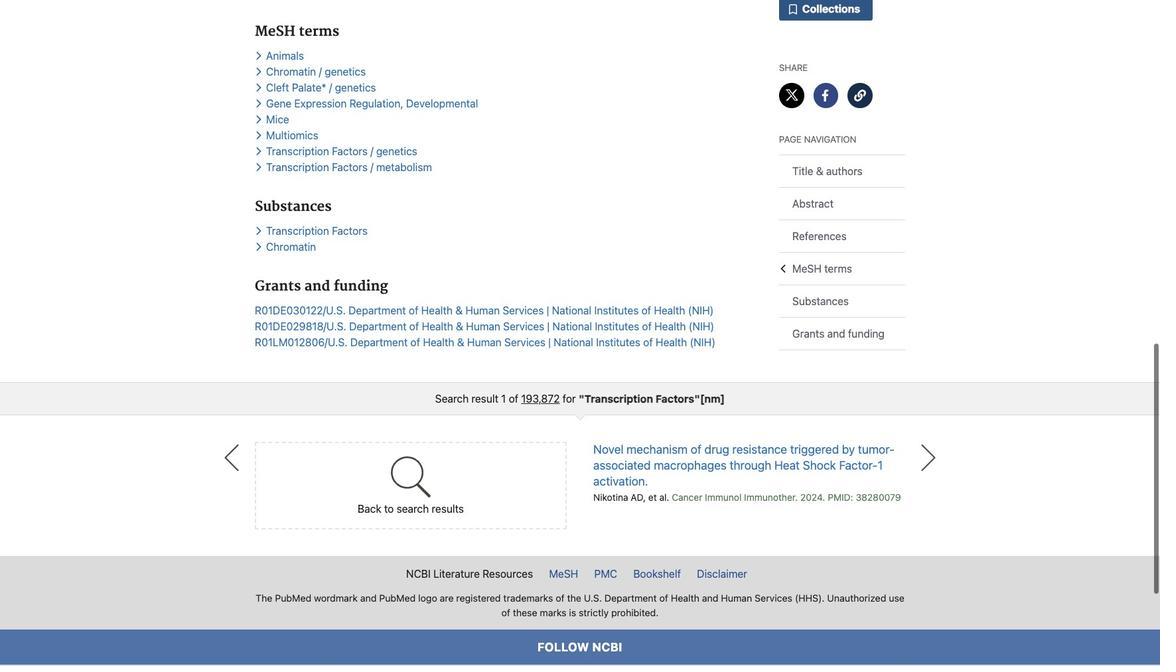 Task type: locate. For each thing, give the bounding box(es) containing it.
health
[[421, 305, 453, 317], [654, 305, 686, 317], [422, 321, 453, 333], [655, 321, 686, 333], [423, 337, 455, 348], [656, 337, 687, 348], [671, 593, 700, 604]]

1 vertical spatial institutes
[[595, 321, 640, 333]]

through
[[730, 459, 772, 473]]

drug
[[705, 443, 730, 457]]

1
[[502, 393, 506, 405], [878, 459, 883, 473]]

chromatin down animals
[[266, 66, 316, 78]]

gene expression regulation, developmental button
[[255, 97, 482, 109]]

developmental
[[406, 97, 478, 109]]

bookshelf
[[634, 568, 681, 580]]

0 vertical spatial transcription
[[266, 145, 329, 157]]

| up 193,872 link
[[549, 337, 551, 348]]

these
[[513, 607, 538, 619]]

chromatin down transcription factors dropdown button
[[266, 241, 316, 253]]

0 vertical spatial funding
[[334, 278, 388, 295]]

pubmed right the the
[[275, 593, 312, 604]]

grants and funding down substances link
[[793, 328, 885, 340]]

0 vertical spatial |
[[547, 305, 549, 317]]

and
[[305, 278, 330, 295], [828, 328, 846, 340], [360, 593, 377, 604], [702, 593, 719, 604]]

2 vertical spatial transcription
[[266, 225, 329, 237]]

2 vertical spatial genetics
[[376, 145, 418, 157]]

1 vertical spatial 1
[[878, 459, 883, 473]]

r01lm012806/u.s. department of health & human services | national institutes of health (nih) link
[[255, 337, 716, 348]]

title
[[793, 165, 814, 177]]

1 horizontal spatial grants and funding
[[793, 328, 885, 340]]

1 vertical spatial substances
[[793, 295, 849, 307]]

et
[[649, 492, 657, 503]]

result
[[472, 393, 499, 405]]

ncbi down strictly
[[593, 641, 623, 655]]

navigation
[[805, 133, 857, 145]]

factors
[[332, 145, 368, 157], [332, 161, 368, 173], [332, 225, 368, 237]]

1 horizontal spatial 1
[[878, 459, 883, 473]]

bookshelf link
[[627, 566, 688, 582]]

and down disclaimer link at the bottom right
[[702, 593, 719, 604]]

1 vertical spatial factors
[[332, 161, 368, 173]]

references
[[793, 230, 847, 242]]

2024.
[[801, 492, 826, 503]]

ncbi
[[406, 568, 431, 580], [593, 641, 623, 655]]

triggered
[[791, 443, 839, 457]]

genetics up metabolism on the top of page
[[376, 145, 418, 157]]

gene
[[266, 97, 292, 109]]

immunother.
[[744, 492, 798, 503]]

1 vertical spatial funding
[[848, 328, 885, 340]]

multiomics
[[266, 129, 319, 141]]

r01lm012806/u.s.
[[255, 337, 348, 348]]

human down disclaimer
[[721, 593, 753, 604]]

1 chromatin from the top
[[266, 66, 316, 78]]

chromatin
[[266, 66, 316, 78], [266, 241, 316, 253]]

substances
[[255, 198, 332, 216], [793, 295, 849, 307]]

department inside 'the pubmed wordmark and pubmed logo are registered trademarks of the u.s. department of health and human services (hhs). unauthorized use of these marks is strictly prohibited.'
[[605, 593, 657, 604]]

national
[[552, 305, 592, 317], [553, 321, 592, 333], [554, 337, 594, 348]]

authors
[[827, 165, 863, 177]]

human down r01de029818/u.s. department of health & human services | national institutes of health (nih) link
[[467, 337, 502, 348]]

genetics up cleft palate* / genetics dropdown button
[[325, 66, 366, 78]]

| up r01de029818/u.s. department of health & human services | national institutes of health (nih) link
[[547, 305, 549, 317]]

funding down "transcription factors chromatin"
[[334, 278, 388, 295]]

human
[[466, 305, 500, 317], [466, 321, 501, 333], [467, 337, 502, 348], [721, 593, 753, 604]]

1 vertical spatial genetics
[[335, 82, 376, 93]]

follow
[[538, 641, 590, 655]]

mesh
[[255, 23, 295, 40], [793, 263, 822, 275], [549, 568, 579, 580]]

substances down mesh terms link
[[793, 295, 849, 307]]

2 vertical spatial institutes
[[596, 337, 641, 348]]

ncbi literature resources
[[406, 568, 533, 580]]

mesh terms up animals
[[255, 23, 340, 40]]

funding down substances link
[[848, 328, 885, 340]]

1 down tumor-
[[878, 459, 883, 473]]

grants and funding up r01de030122/u.s.
[[255, 278, 388, 295]]

cleft
[[266, 82, 289, 93]]

terms up substances link
[[825, 263, 853, 275]]

grants up r01de030122/u.s.
[[255, 278, 301, 295]]

r01de030122/u.s. department of health & human services | national institutes of health (nih) r01de029818/u.s. department of health & human services | national institutes of health (nih) r01lm012806/u.s. department of health & human services | national institutes of health (nih)
[[255, 305, 716, 348]]

3 transcription from the top
[[266, 225, 329, 237]]

chromatin inside 'animals chromatin / genetics cleft palate* / genetics gene expression regulation, developmental mice multiomics transcription factors / genetics transcription factors / metabolism'
[[266, 66, 316, 78]]

2 vertical spatial factors
[[332, 225, 368, 237]]

of
[[409, 305, 419, 317], [642, 305, 651, 317], [410, 321, 419, 333], [642, 321, 652, 333], [411, 337, 420, 348], [644, 337, 653, 348], [509, 393, 519, 405], [691, 443, 702, 457], [556, 593, 565, 604], [660, 593, 669, 604], [502, 607, 511, 619]]

services down r01de029818/u.s. department of health & human services | national institutes of health (nih) link
[[505, 337, 546, 348]]

of inside novel mechanism of drug resistance triggered by tumor- associated macrophages through heat shock factor-1 activation. nikotina ad, et al. cancer immunol immunother. 2024. pmid: 38280079
[[691, 443, 702, 457]]

2 horizontal spatial mesh
[[793, 263, 822, 275]]

1 horizontal spatial substances
[[793, 295, 849, 307]]

1 vertical spatial ncbi
[[593, 641, 623, 655]]

services
[[503, 305, 544, 317], [503, 321, 545, 333], [505, 337, 546, 348], [755, 593, 793, 604]]

human up r01de029818/u.s. department of health & human services | national institutes of health (nih) link
[[466, 305, 500, 317]]

funding inside grants and funding link
[[848, 328, 885, 340]]

| up r01lm012806/u.s. department of health & human services | national institutes of health (nih) link
[[547, 321, 550, 333]]

0 horizontal spatial substances
[[255, 198, 332, 216]]

1 vertical spatial chromatin
[[266, 241, 316, 253]]

2 chromatin from the top
[[266, 241, 316, 253]]

macrophages
[[654, 459, 727, 473]]

tumor-
[[858, 443, 895, 457]]

mesh terms
[[255, 23, 340, 40], [793, 263, 853, 275]]

grants down substances link
[[793, 328, 825, 340]]

1 horizontal spatial mesh
[[549, 568, 579, 580]]

factors up transcription factors / metabolism dropdown button
[[332, 145, 368, 157]]

0 horizontal spatial ncbi
[[406, 568, 431, 580]]

0 vertical spatial institutes
[[595, 305, 639, 317]]

expression
[[294, 97, 347, 109]]

mesh down references
[[793, 263, 822, 275]]

0 horizontal spatial grants and funding
[[255, 278, 388, 295]]

2 vertical spatial (nih)
[[690, 337, 716, 348]]

pubmed left logo
[[379, 593, 416, 604]]

2 vertical spatial mesh
[[549, 568, 579, 580]]

title & authors
[[793, 165, 863, 177]]

0 vertical spatial factors
[[332, 145, 368, 157]]

0 horizontal spatial mesh
[[255, 23, 295, 40]]

department
[[349, 305, 406, 317], [349, 321, 407, 333], [350, 337, 408, 348], [605, 593, 657, 604]]

/ up transcription factors / metabolism dropdown button
[[371, 145, 374, 157]]

chromatin / genetics button
[[255, 66, 369, 78]]

0 vertical spatial grants and funding
[[255, 278, 388, 295]]

services up r01lm012806/u.s. department of health & human services | national institutes of health (nih) link
[[503, 321, 545, 333]]

0 horizontal spatial pubmed
[[275, 593, 312, 604]]

3 factors from the top
[[332, 225, 368, 237]]

substances up transcription factors dropdown button
[[255, 198, 332, 216]]

0 horizontal spatial grants
[[255, 278, 301, 295]]

novel mechanism of drug resistance triggered by tumor- associated macrophages through heat shock factor-1 activation. link
[[594, 442, 906, 490]]

2 vertical spatial |
[[549, 337, 551, 348]]

1 vertical spatial grants
[[793, 328, 825, 340]]

to
[[384, 503, 394, 515]]

0 vertical spatial (nih)
[[688, 305, 714, 317]]

strictly
[[579, 607, 609, 619]]

mesh inside mesh terms link
[[793, 263, 822, 275]]

2 transcription from the top
[[266, 161, 329, 173]]

0 vertical spatial substances
[[255, 198, 332, 216]]

1 vertical spatial mesh
[[793, 263, 822, 275]]

1 transcription from the top
[[266, 145, 329, 157]]

follow ncbi
[[538, 641, 623, 655]]

results
[[432, 503, 464, 515]]

1 horizontal spatial mesh terms
[[793, 263, 853, 275]]

transcription factors chromatin
[[266, 225, 368, 253]]

& down r01de030122/u.s. department of health & human services | national institutes of health (nih) link
[[456, 321, 464, 333]]

0 horizontal spatial terms
[[299, 23, 340, 40]]

terms up chromatin / genetics dropdown button
[[299, 23, 340, 40]]

0 vertical spatial terms
[[299, 23, 340, 40]]

factors inside "transcription factors chromatin"
[[332, 225, 368, 237]]

0 horizontal spatial funding
[[334, 278, 388, 295]]

genetics up gene expression regulation, developmental dropdown button
[[335, 82, 376, 93]]

for
[[563, 393, 576, 405]]

search
[[397, 503, 429, 515]]

1 horizontal spatial grants
[[793, 328, 825, 340]]

mesh terms down references
[[793, 263, 853, 275]]

1 horizontal spatial ncbi
[[593, 641, 623, 655]]

ncbi up logo
[[406, 568, 431, 580]]

factors down transcription factors / genetics dropdown button in the top of the page
[[332, 161, 368, 173]]

pmc link
[[588, 566, 624, 582]]

1 vertical spatial grants and funding
[[793, 328, 885, 340]]

transcription
[[266, 145, 329, 157], [266, 161, 329, 173], [266, 225, 329, 237]]

193,872
[[521, 393, 560, 405]]

0 vertical spatial mesh terms
[[255, 23, 340, 40]]

2 pubmed from the left
[[379, 593, 416, 604]]

u.s.
[[584, 593, 602, 604]]

0 vertical spatial national
[[552, 305, 592, 317]]

1 right result
[[502, 393, 506, 405]]

1 vertical spatial (nih)
[[689, 321, 715, 333]]

funding
[[334, 278, 388, 295], [848, 328, 885, 340]]

transcription inside "transcription factors chromatin"
[[266, 225, 329, 237]]

0 vertical spatial grants
[[255, 278, 301, 295]]

factors down transcription factors / metabolism dropdown button
[[332, 225, 368, 237]]

human down r01de030122/u.s. department of health & human services | national institutes of health (nih) link
[[466, 321, 501, 333]]

use
[[889, 593, 905, 604]]

0 vertical spatial 1
[[502, 393, 506, 405]]

1 vertical spatial mesh terms
[[793, 263, 853, 275]]

1 vertical spatial terms
[[825, 263, 853, 275]]

animals
[[266, 50, 304, 62]]

references link
[[780, 220, 906, 252]]

grants
[[255, 278, 301, 295], [793, 328, 825, 340]]

services left the (hhs).
[[755, 593, 793, 604]]

"transcription factors"[nm] link
[[579, 393, 725, 405]]

r01de030122/u.s. department of health & human services | national institutes of health (nih) link
[[255, 305, 714, 317]]

mesh up the
[[549, 568, 579, 580]]

r01de030122/u.s.
[[255, 305, 346, 317]]

0 vertical spatial chromatin
[[266, 66, 316, 78]]

mesh up animals 'dropdown button'
[[255, 23, 295, 40]]

prohibited.
[[612, 607, 659, 619]]

search result 1 of 193,872 for "transcription factors"[nm]
[[435, 393, 725, 405]]

(hhs).
[[795, 593, 825, 604]]

1 horizontal spatial funding
[[848, 328, 885, 340]]

1 horizontal spatial pubmed
[[379, 593, 416, 604]]

0 vertical spatial mesh
[[255, 23, 295, 40]]

grants and funding
[[255, 278, 388, 295], [793, 328, 885, 340]]

1 vertical spatial transcription
[[266, 161, 329, 173]]



Task type: describe. For each thing, give the bounding box(es) containing it.
health inside 'the pubmed wordmark and pubmed logo are registered trademarks of the u.s. department of health and human services (hhs). unauthorized use of these marks is strictly prohibited.'
[[671, 593, 700, 604]]

/ up the expression on the left top
[[329, 82, 332, 93]]

metabolism
[[376, 161, 432, 173]]

0 horizontal spatial mesh terms
[[255, 23, 340, 40]]

the pubmed wordmark and pubmed logo are registered trademarks of the u.s. department of health and human services (hhs). unauthorized use of these marks is strictly prohibited.
[[256, 593, 905, 619]]

/ up cleft palate* / genetics dropdown button
[[319, 66, 322, 78]]

cancer
[[672, 492, 703, 503]]

marks
[[540, 607, 567, 619]]

multiomics button
[[255, 129, 322, 141]]

/ left metabolism on the top of page
[[371, 161, 374, 173]]

pmc
[[595, 568, 618, 580]]

chromatin button
[[255, 241, 320, 253]]

page navigation
[[780, 133, 857, 145]]

mesh link
[[543, 566, 585, 582]]

wordmark
[[314, 593, 358, 604]]

search
[[435, 393, 469, 405]]

0 horizontal spatial 1
[[502, 393, 506, 405]]

factor-
[[840, 459, 878, 473]]

substances link
[[780, 285, 906, 317]]

"transcription
[[579, 393, 653, 405]]

is
[[569, 607, 576, 619]]

resources
[[483, 568, 533, 580]]

novel mechanism of drug resistance triggered by tumor- associated macrophages through heat shock factor-1 activation. nikotina ad, et al. cancer immunol immunother. 2024. pmid: 38280079
[[594, 443, 901, 503]]

back to search results link
[[255, 442, 567, 530]]

and right wordmark
[[360, 593, 377, 604]]

by
[[842, 443, 855, 457]]

palate*
[[292, 82, 326, 93]]

1 factors from the top
[[332, 145, 368, 157]]

mesh inside mesh link
[[549, 568, 579, 580]]

regulation,
[[350, 97, 404, 109]]

ad,
[[631, 492, 646, 503]]

the
[[256, 593, 273, 604]]

mice button
[[255, 113, 293, 125]]

38280079
[[856, 492, 901, 503]]

page
[[780, 133, 802, 145]]

back
[[358, 503, 382, 515]]

r01de029818/u.s.
[[255, 321, 347, 333]]

and up r01de030122/u.s.
[[305, 278, 330, 295]]

mesh terms link
[[780, 253, 906, 285]]

literature
[[434, 568, 480, 580]]

abstract
[[793, 198, 834, 210]]

mechanism
[[627, 443, 688, 457]]

disclaimer link
[[691, 566, 754, 582]]

1 vertical spatial national
[[553, 321, 592, 333]]

pmid:
[[828, 492, 854, 503]]

heat
[[775, 459, 800, 473]]

al.
[[660, 492, 670, 503]]

→
[[252, 445, 261, 457]]

logo
[[418, 593, 437, 604]]

grants and funding link
[[780, 318, 906, 350]]

transcription factors / metabolism button
[[255, 161, 436, 173]]

trademarks
[[504, 593, 553, 604]]

and down substances link
[[828, 328, 846, 340]]

are
[[440, 593, 454, 604]]

1 pubmed from the left
[[275, 593, 312, 604]]

immunol
[[705, 492, 742, 503]]

1 vertical spatial |
[[547, 321, 550, 333]]

abstract link
[[780, 188, 906, 220]]

animals chromatin / genetics cleft palate* / genetics gene expression regulation, developmental mice multiomics transcription factors / genetics transcription factors / metabolism
[[266, 50, 478, 173]]

mice
[[266, 113, 289, 125]]

collections
[[803, 3, 861, 15]]

share
[[780, 61, 808, 73]]

0 vertical spatial genetics
[[325, 66, 366, 78]]

& right title
[[816, 165, 824, 177]]

0 vertical spatial ncbi
[[406, 568, 431, 580]]

activation.
[[594, 475, 648, 489]]

the
[[567, 593, 582, 604]]

title & authors link
[[780, 155, 906, 187]]

2 vertical spatial national
[[554, 337, 594, 348]]

services inside 'the pubmed wordmark and pubmed logo are registered trademarks of the u.s. department of health and human services (hhs). unauthorized use of these marks is strictly prohibited.'
[[755, 593, 793, 604]]

shock
[[803, 459, 837, 473]]

193,872 link
[[521, 393, 560, 405]]

& down r01de029818/u.s. department of health & human services | national institutes of health (nih) link
[[457, 337, 465, 348]]

collections button
[[780, 0, 873, 21]]

services up r01de029818/u.s. department of health & human services | national institutes of health (nih) link
[[503, 305, 544, 317]]

chromatin inside "transcription factors chromatin"
[[266, 241, 316, 253]]

1 inside novel mechanism of drug resistance triggered by tumor- associated macrophages through heat shock factor-1 activation. nikotina ad, et al. cancer immunol immunother. 2024. pmid: 38280079
[[878, 459, 883, 473]]

cleft palate* / genetics button
[[255, 82, 379, 93]]

r01de029818/u.s. department of health & human services | national institutes of health (nih) link
[[255, 321, 715, 333]]

unauthorized
[[828, 593, 887, 604]]

back to search results
[[358, 503, 464, 515]]

resistance
[[733, 443, 788, 457]]

disclaimer
[[697, 568, 748, 580]]

1 horizontal spatial terms
[[825, 263, 853, 275]]

animals button
[[255, 50, 307, 62]]

& up r01de029818/u.s. department of health & human services | national institutes of health (nih) link
[[456, 305, 463, 317]]

human inside 'the pubmed wordmark and pubmed logo are registered trademarks of the u.s. department of health and human services (hhs). unauthorized use of these marks is strictly prohibited.'
[[721, 593, 753, 604]]

novel
[[594, 443, 624, 457]]

associated
[[594, 459, 651, 473]]

nikotina
[[594, 492, 629, 503]]

factors"[nm]
[[656, 393, 725, 405]]

→ link
[[252, 445, 942, 471]]

2 factors from the top
[[332, 161, 368, 173]]



Task type: vqa. For each thing, say whether or not it's contained in the screenshot.
sudden
no



